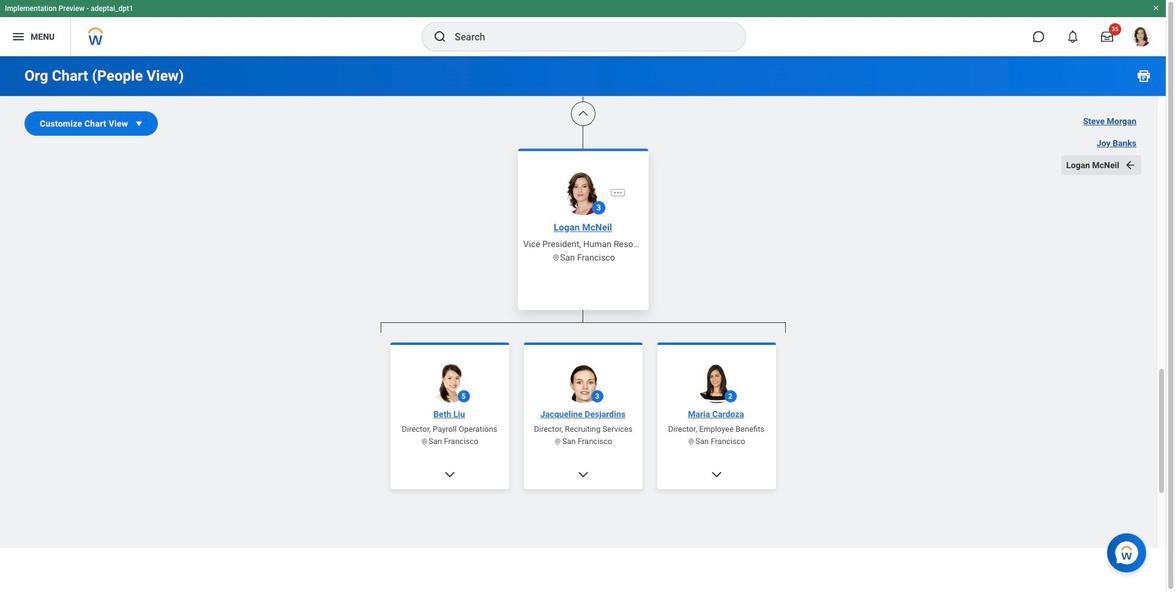 Task type: vqa. For each thing, say whether or not it's contained in the screenshot.
row within Expression of Interest in Learning Courses element
no



Task type: describe. For each thing, give the bounding box(es) containing it.
chevron down image for location image
[[577, 469, 589, 481]]

close environment banner image
[[1153, 4, 1160, 12]]

arrow left image
[[1125, 159, 1137, 171]]

2 horizontal spatial location image
[[688, 438, 696, 446]]

caret down image
[[133, 118, 145, 130]]

inbox large image
[[1101, 31, 1114, 43]]

related actions image
[[613, 188, 623, 198]]

chevron up image
[[577, 108, 589, 120]]

logan mcneil, logan mcneil, 3 direct reports element
[[380, 333, 786, 593]]

chevron down image for leftmost location icon
[[444, 469, 456, 481]]



Task type: locate. For each thing, give the bounding box(es) containing it.
Search Workday  search field
[[455, 23, 721, 50]]

location image
[[551, 253, 560, 262], [421, 438, 429, 446], [688, 438, 696, 446]]

location image
[[554, 438, 562, 446]]

search image
[[433, 29, 448, 44]]

2 chevron down image from the left
[[577, 469, 589, 481]]

1 horizontal spatial chevron down image
[[577, 469, 589, 481]]

banner
[[0, 0, 1166, 56]]

main content
[[0, 0, 1166, 593]]

profile logan mcneil image
[[1132, 27, 1152, 49]]

1 horizontal spatial location image
[[551, 253, 560, 262]]

0 horizontal spatial chevron down image
[[444, 469, 456, 481]]

0 horizontal spatial location image
[[421, 438, 429, 446]]

notifications large image
[[1067, 31, 1079, 43]]

1 chevron down image from the left
[[444, 469, 456, 481]]

print org chart image
[[1137, 69, 1152, 83]]

chevron down image
[[444, 469, 456, 481], [577, 469, 589, 481]]

justify image
[[11, 29, 26, 44]]



